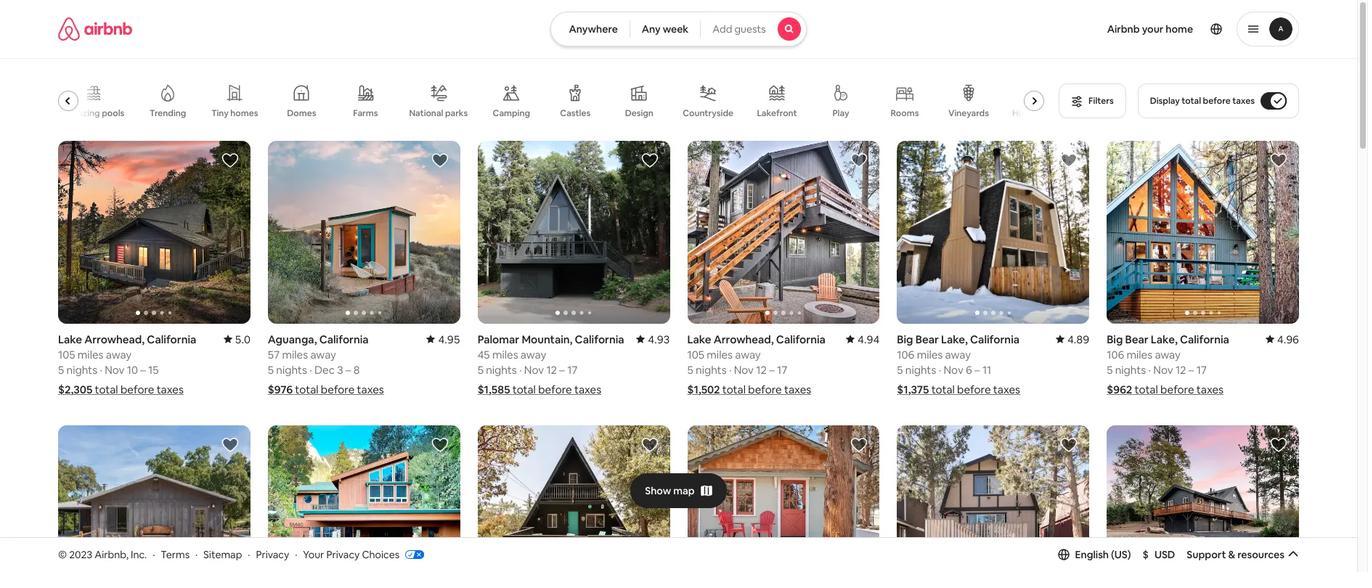 Task type: locate. For each thing, give the bounding box(es) containing it.
0 horizontal spatial lake
[[58, 332, 82, 346]]

homes
[[1054, 107, 1081, 119], [231, 108, 258, 119]]

1 horizontal spatial bear
[[1126, 333, 1149, 346]]

5 miles from the left
[[493, 348, 519, 362]]

5 up $2,305
[[58, 363, 64, 377]]

4 nights from the left
[[906, 363, 937, 377]]

2 away from the left
[[311, 348, 336, 362]]

nov inside lake arrowhead, california 105 miles away 5 nights · nov 10 – 15 $2,305 total before taxes
[[105, 363, 125, 377]]

1 nov from the left
[[105, 363, 125, 377]]

105 up $2,305
[[58, 348, 75, 362]]

5 up the '$962'
[[1108, 363, 1114, 377]]

total right $1,375
[[932, 383, 955, 396]]

total inside lake arrowhead, california 105 miles away 5 nights · nov 12 – 17 $1,502 total before taxes
[[723, 383, 746, 396]]

add guests
[[713, 23, 766, 36]]

filters
[[1089, 95, 1114, 107]]

3 away from the left
[[736, 348, 761, 362]]

4 – from the left
[[975, 363, 981, 377]]

© 2023 airbnb, inc. ·
[[58, 548, 155, 561]]

arrowhead, up '10'
[[84, 332, 145, 346]]

lake, inside 'big bear lake, california 106 miles away 5 nights · nov 6 – 11 $1,375 total before taxes'
[[942, 332, 969, 346]]

none search field containing anywhere
[[551, 12, 807, 47]]

6 california from the left
[[1181, 333, 1230, 346]]

1 miles from the left
[[78, 348, 104, 362]]

lakefront
[[758, 108, 798, 119]]

0 vertical spatial add to wishlist: big bear lake, california image
[[1271, 152, 1288, 169]]

before right the $1,502
[[749, 383, 782, 396]]

usd
[[1155, 548, 1176, 562]]

total right "display"
[[1182, 95, 1202, 107]]

miles up $2,305
[[78, 348, 104, 362]]

nov inside palomar mountain, california 45 miles away 5 nights · nov 12 – 17 $1,585 total before taxes
[[525, 363, 544, 377]]

0 horizontal spatial big
[[898, 332, 914, 346]]

2 miles from the left
[[282, 348, 308, 362]]

1 – from the left
[[140, 363, 146, 377]]

anywhere button
[[551, 12, 631, 47]]

4.93 out of 5 average rating image
[[637, 333, 670, 346]]

105 inside lake arrowhead, california 105 miles away 5 nights · nov 10 – 15 $2,305 total before taxes
[[58, 348, 75, 362]]

– inside lake arrowhead, california 105 miles away 5 nights · nov 12 – 17 $1,502 total before taxes
[[770, 363, 775, 377]]

display
[[1151, 95, 1181, 107]]

3 17 from the left
[[1197, 363, 1208, 377]]

total right $976
[[295, 383, 319, 396]]

miles up the '$962'
[[1127, 348, 1153, 362]]

11
[[983, 363, 992, 377]]

total inside lake arrowhead, california 105 miles away 5 nights · nov 10 – 15 $2,305 total before taxes
[[95, 383, 118, 396]]

airbnb your home
[[1108, 23, 1194, 36]]

miles inside palomar mountain, california 45 miles away 5 nights · nov 12 – 17 $1,585 total before taxes
[[493, 348, 519, 362]]

arrowhead, inside lake arrowhead, california 105 miles away 5 nights · nov 12 – 17 $1,502 total before taxes
[[714, 332, 774, 346]]

before right "display"
[[1204, 95, 1231, 107]]

before down mountain,
[[539, 383, 572, 396]]

camping
[[493, 108, 530, 119]]

add to wishlist: palomar mountain, california image
[[641, 152, 659, 169]]

add to wishlist: big bear, california image
[[1061, 436, 1078, 454]]

2 17 from the left
[[568, 363, 578, 377]]

miles down aguanga,
[[282, 348, 308, 362]]

nights inside aguanga, california 57 miles away 5 nights · dec 3 – 8 $976 total before taxes
[[276, 363, 307, 377]]

106 up $1,375
[[898, 348, 915, 362]]

· inside lake arrowhead, california 105 miles away 5 nights · nov 12 – 17 $1,502 total before taxes
[[729, 363, 732, 377]]

filters button
[[1060, 84, 1127, 118]]

1 lake from the left
[[58, 332, 82, 346]]

aguanga,
[[268, 332, 317, 346]]

17 for mountain,
[[568, 363, 578, 377]]

4.96 out of 5 average rating image
[[1266, 333, 1300, 346]]

before down '10'
[[121, 383, 154, 396]]

$976
[[268, 383, 293, 396]]

big inside 'big bear lake, california 106 miles away 5 nights · nov 6 – 11 $1,375 total before taxes'
[[898, 332, 914, 346]]

106 inside big bear lake, california 106 miles away 5 nights · nov 12 – 17 $962 total before taxes
[[1108, 348, 1125, 362]]

nights
[[67, 363, 97, 377], [276, 363, 307, 377], [696, 363, 727, 377], [906, 363, 937, 377], [486, 363, 517, 377], [1116, 363, 1147, 377]]

1 horizontal spatial privacy
[[327, 548, 360, 561]]

homes right historical
[[1054, 107, 1081, 119]]

4.94 out of 5 average rating image
[[847, 332, 880, 346]]

before
[[1204, 95, 1231, 107], [121, 383, 154, 396], [321, 383, 355, 396], [749, 383, 782, 396], [958, 383, 992, 396], [539, 383, 572, 396], [1161, 383, 1195, 396]]

4 miles from the left
[[917, 348, 943, 362]]

miles down the palomar
[[493, 348, 519, 362]]

4 away from the left
[[946, 348, 972, 362]]

add to wishlist: idyllwild-pine cove, california image
[[431, 436, 449, 454], [641, 436, 659, 454]]

1 lake, from the left
[[942, 332, 969, 346]]

2 california from the left
[[319, 332, 369, 346]]

6 – from the left
[[1189, 363, 1195, 377]]

homes right tiny
[[231, 108, 258, 119]]

big inside big bear lake, california 106 miles away 5 nights · nov 12 – 17 $962 total before taxes
[[1108, 333, 1124, 346]]

1 horizontal spatial 17
[[777, 363, 788, 377]]

show map
[[645, 484, 695, 497]]

1 nights from the left
[[67, 363, 97, 377]]

california
[[147, 332, 196, 346], [319, 332, 369, 346], [777, 332, 826, 346], [971, 332, 1020, 346], [575, 333, 625, 346], [1181, 333, 1230, 346]]

5 california from the left
[[575, 333, 625, 346]]

big right 4.94
[[898, 332, 914, 346]]

4.94
[[858, 332, 880, 346]]

taxes inside display total before taxes button
[[1233, 95, 1256, 107]]

bear up $1,375
[[916, 332, 939, 346]]

1 horizontal spatial 105
[[688, 348, 705, 362]]

1 bear from the left
[[916, 332, 939, 346]]

your
[[1143, 23, 1164, 36]]

before inside big bear lake, california 106 miles away 5 nights · nov 12 – 17 $962 total before taxes
[[1161, 383, 1195, 396]]

national
[[409, 107, 444, 119]]

lake right 4.93
[[688, 332, 712, 346]]

3 miles from the left
[[707, 348, 733, 362]]

nights up $1,375
[[906, 363, 937, 377]]

arrowhead, up the $1,502
[[714, 332, 774, 346]]

homes for historical homes
[[1054, 107, 1081, 119]]

bear
[[916, 332, 939, 346], [1126, 333, 1149, 346]]

nights up the '$962'
[[1116, 363, 1147, 377]]

big bear lake, california 106 miles away 5 nights · nov 12 – 17 $962 total before taxes
[[1108, 333, 1230, 396]]

1 add to wishlist: idyllwild-pine cove, california image from the left
[[431, 436, 449, 454]]

0 horizontal spatial 106
[[898, 348, 915, 362]]

6 away from the left
[[1156, 348, 1181, 362]]

2 big from the left
[[1108, 333, 1124, 346]]

lake, for nov 6 – 11
[[942, 332, 969, 346]]

tiny
[[212, 108, 229, 119]]

106
[[898, 348, 915, 362], [1108, 348, 1125, 362]]

5.0
[[235, 332, 251, 346]]

2 horizontal spatial 17
[[1197, 363, 1208, 377]]

privacy left your
[[256, 548, 289, 561]]

away
[[106, 348, 132, 362], [311, 348, 336, 362], [736, 348, 761, 362], [946, 348, 972, 362], [521, 348, 547, 362], [1156, 348, 1181, 362]]

4.96
[[1278, 333, 1300, 346]]

lake, inside big bear lake, california 106 miles away 5 nights · nov 12 – 17 $962 total before taxes
[[1152, 333, 1178, 346]]

countryside
[[683, 108, 734, 119]]

0 horizontal spatial privacy
[[256, 548, 289, 561]]

bear inside 'big bear lake, california 106 miles away 5 nights · nov 6 – 11 $1,375 total before taxes'
[[916, 332, 939, 346]]

miles up the $1,502
[[707, 348, 733, 362]]

3 nights from the left
[[696, 363, 727, 377]]

2 106 from the left
[[1108, 348, 1125, 362]]

support & resources
[[1188, 548, 1285, 562]]

taxes
[[1233, 95, 1256, 107], [157, 383, 184, 396], [357, 383, 384, 396], [785, 383, 812, 396], [994, 383, 1021, 396], [575, 383, 602, 396], [1197, 383, 1224, 396]]

nights up $2,305
[[67, 363, 97, 377]]

miles up $1,375
[[917, 348, 943, 362]]

4 california from the left
[[971, 332, 1020, 346]]

privacy link
[[256, 548, 289, 561]]

4 nov from the left
[[525, 363, 544, 377]]

5 5 from the left
[[478, 363, 484, 377]]

1 106 from the left
[[898, 348, 915, 362]]

106 for big bear lake, california 106 miles away 5 nights · nov 6 – 11 $1,375 total before taxes
[[898, 348, 915, 362]]

terms link
[[161, 548, 190, 561]]

lake arrowhead, california 105 miles away 5 nights · nov 12 – 17 $1,502 total before taxes
[[688, 332, 826, 396]]

miles inside 'big bear lake, california 106 miles away 5 nights · nov 6 – 11 $1,375 total before taxes'
[[917, 348, 943, 362]]

total right the $1,502
[[723, 383, 746, 396]]

4.89
[[1068, 332, 1090, 346]]

before inside 'big bear lake, california 106 miles away 5 nights · nov 6 – 11 $1,375 total before taxes'
[[958, 383, 992, 396]]

2 – from the left
[[346, 363, 351, 377]]

bear inside big bear lake, california 106 miles away 5 nights · nov 12 – 17 $962 total before taxes
[[1126, 333, 1149, 346]]

17
[[777, 363, 788, 377], [568, 363, 578, 377], [1197, 363, 1208, 377]]

0 horizontal spatial homes
[[231, 108, 258, 119]]

5 inside 'big bear lake, california 106 miles away 5 nights · nov 6 – 11 $1,375 total before taxes'
[[898, 363, 904, 377]]

106 up the '$962'
[[1108, 348, 1125, 362]]

1 horizontal spatial homes
[[1054, 107, 1081, 119]]

arrowhead, inside lake arrowhead, california 105 miles away 5 nights · nov 10 – 15 $2,305 total before taxes
[[84, 332, 145, 346]]

before down 6 on the right bottom of the page
[[958, 383, 992, 396]]

nights up $1,585
[[486, 363, 517, 377]]

california inside lake arrowhead, california 105 miles away 5 nights · nov 12 – 17 $1,502 total before taxes
[[777, 332, 826, 346]]

total
[[1182, 95, 1202, 107], [95, 383, 118, 396], [295, 383, 319, 396], [723, 383, 746, 396], [932, 383, 955, 396], [513, 383, 536, 396], [1135, 383, 1159, 396]]

terms · sitemap · privacy ·
[[161, 548, 298, 561]]

resources
[[1238, 548, 1285, 562]]

1 arrowhead, from the left
[[84, 332, 145, 346]]

lake for lake arrowhead, california 105 miles away 5 nights · nov 10 – 15 $2,305 total before taxes
[[58, 332, 82, 346]]

total right $2,305
[[95, 383, 118, 396]]

105 for lake arrowhead, california 105 miles away 5 nights · nov 10 – 15 $2,305 total before taxes
[[58, 348, 75, 362]]

0 horizontal spatial arrowhead,
[[84, 332, 145, 346]]

·
[[100, 363, 102, 377], [310, 363, 312, 377], [729, 363, 732, 377], [939, 363, 942, 377], [520, 363, 522, 377], [1149, 363, 1152, 377], [153, 548, 155, 561], [195, 548, 198, 561], [248, 548, 250, 561], [295, 548, 298, 561]]

mountain,
[[522, 333, 573, 346]]

1 105 from the left
[[58, 348, 75, 362]]

nov inside big bear lake, california 106 miles away 5 nights · nov 12 – 17 $962 total before taxes
[[1154, 363, 1174, 377]]

add
[[713, 23, 733, 36]]

105 inside lake arrowhead, california 105 miles away 5 nights · nov 12 – 17 $1,502 total before taxes
[[688, 348, 705, 362]]

1 away from the left
[[106, 348, 132, 362]]

california inside 'big bear lake, california 106 miles away 5 nights · nov 6 – 11 $1,375 total before taxes'
[[971, 332, 1020, 346]]

57
[[268, 348, 280, 362]]

1 vertical spatial add to wishlist: big bear lake, california image
[[1271, 436, 1288, 454]]

miles inside aguanga, california 57 miles away 5 nights · dec 3 – 8 $976 total before taxes
[[282, 348, 308, 362]]

bear for nov 6 – 11
[[916, 332, 939, 346]]

2 5 from the left
[[268, 363, 274, 377]]

0 horizontal spatial 12
[[547, 363, 557, 377]]

nov inside lake arrowhead, california 105 miles away 5 nights · nov 12 – 17 $1,502 total before taxes
[[734, 363, 754, 377]]

– inside 'big bear lake, california 106 miles away 5 nights · nov 6 – 11 $1,375 total before taxes'
[[975, 363, 981, 377]]

4 5 from the left
[[898, 363, 904, 377]]

0 horizontal spatial 105
[[58, 348, 75, 362]]

12 inside palomar mountain, california 45 miles away 5 nights · nov 12 – 17 $1,585 total before taxes
[[547, 363, 557, 377]]

profile element
[[824, 0, 1300, 58]]

5 up the $1,502
[[688, 363, 694, 377]]

2 bear from the left
[[1126, 333, 1149, 346]]

add to wishlist: big bear lake, california image
[[1271, 152, 1288, 169], [1271, 436, 1288, 454]]

support & resources button
[[1188, 548, 1300, 562]]

total right $1,585
[[513, 383, 536, 396]]

nights up the $1,502
[[696, 363, 727, 377]]

3 nov from the left
[[944, 363, 964, 377]]

add guests button
[[701, 12, 807, 47]]

add to wishlist: sugarloaf, california image
[[851, 436, 869, 454]]

0 horizontal spatial 17
[[568, 363, 578, 377]]

lake inside lake arrowhead, california 105 miles away 5 nights · nov 10 – 15 $2,305 total before taxes
[[58, 332, 82, 346]]

before down 3
[[321, 383, 355, 396]]

display total before taxes button
[[1138, 84, 1300, 118]]

2 nov from the left
[[734, 363, 754, 377]]

1 california from the left
[[147, 332, 196, 346]]

2 horizontal spatial 12
[[1176, 363, 1187, 377]]

17 inside palomar mountain, california 45 miles away 5 nights · nov 12 – 17 $1,585 total before taxes
[[568, 363, 578, 377]]

1 horizontal spatial add to wishlist: idyllwild-pine cove, california image
[[641, 436, 659, 454]]

group
[[58, 73, 1081, 129], [58, 141, 251, 324], [268, 141, 460, 324], [478, 141, 670, 324], [688, 141, 880, 324], [898, 141, 1090, 324], [1108, 141, 1300, 324], [58, 426, 251, 573], [268, 426, 460, 573], [478, 426, 670, 573], [688, 426, 880, 573], [898, 426, 1090, 573], [1108, 426, 1300, 573]]

3
[[337, 363, 343, 377]]

before inside aguanga, california 57 miles away 5 nights · dec 3 – 8 $976 total before taxes
[[321, 383, 355, 396]]

17 for arrowhead,
[[777, 363, 788, 377]]

(us)
[[1112, 548, 1132, 562]]

0 horizontal spatial bear
[[916, 332, 939, 346]]

–
[[140, 363, 146, 377], [346, 363, 351, 377], [770, 363, 775, 377], [975, 363, 981, 377], [560, 363, 565, 377], [1189, 363, 1195, 377]]

5 away from the left
[[521, 348, 547, 362]]

big for big bear lake, california 106 miles away 5 nights · nov 12 – 17 $962 total before taxes
[[1108, 333, 1124, 346]]

nights inside 'big bear lake, california 106 miles away 5 nights · nov 6 – 11 $1,375 total before taxes'
[[906, 363, 937, 377]]

before inside lake arrowhead, california 105 miles away 5 nights · nov 12 – 17 $1,502 total before taxes
[[749, 383, 782, 396]]

5 – from the left
[[560, 363, 565, 377]]

5 up $1,375
[[898, 363, 904, 377]]

1 17 from the left
[[777, 363, 788, 377]]

3 california from the left
[[777, 332, 826, 346]]

terms
[[161, 548, 190, 561]]

3 – from the left
[[770, 363, 775, 377]]

miles
[[78, 348, 104, 362], [282, 348, 308, 362], [707, 348, 733, 362], [917, 348, 943, 362], [493, 348, 519, 362], [1127, 348, 1153, 362]]

homes for tiny homes
[[231, 108, 258, 119]]

2 lake from the left
[[688, 332, 712, 346]]

0 horizontal spatial add to wishlist: idyllwild-pine cove, california image
[[431, 436, 449, 454]]

3 5 from the left
[[688, 363, 694, 377]]

nights up $976
[[276, 363, 307, 377]]

nights inside lake arrowhead, california 105 miles away 5 nights · nov 12 – 17 $1,502 total before taxes
[[696, 363, 727, 377]]

· inside big bear lake, california 106 miles away 5 nights · nov 12 – 17 $962 total before taxes
[[1149, 363, 1152, 377]]

national parks
[[409, 107, 468, 119]]

before right the '$962'
[[1161, 383, 1195, 396]]

5 nov from the left
[[1154, 363, 1174, 377]]

2 lake, from the left
[[1152, 333, 1178, 346]]

taxes inside lake arrowhead, california 105 miles away 5 nights · nov 10 – 15 $2,305 total before taxes
[[157, 383, 184, 396]]

5
[[58, 363, 64, 377], [268, 363, 274, 377], [688, 363, 694, 377], [898, 363, 904, 377], [478, 363, 484, 377], [1108, 363, 1114, 377]]

· inside aguanga, california 57 miles away 5 nights · dec 3 – 8 $976 total before taxes
[[310, 363, 312, 377]]

$2,305
[[58, 383, 92, 396]]

6 5 from the left
[[1108, 363, 1114, 377]]

1 horizontal spatial 106
[[1108, 348, 1125, 362]]

2 105 from the left
[[688, 348, 705, 362]]

1 horizontal spatial lake
[[688, 332, 712, 346]]

17 inside lake arrowhead, california 105 miles away 5 nights · nov 12 – 17 $1,502 total before taxes
[[777, 363, 788, 377]]

lake up $2,305
[[58, 332, 82, 346]]

1 horizontal spatial 12
[[757, 363, 767, 377]]

– inside palomar mountain, california 45 miles away 5 nights · nov 12 – 17 $1,585 total before taxes
[[560, 363, 565, 377]]

california inside lake arrowhead, california 105 miles away 5 nights · nov 10 – 15 $2,305 total before taxes
[[147, 332, 196, 346]]

any
[[642, 23, 661, 36]]

show
[[645, 484, 672, 497]]

12 inside lake arrowhead, california 105 miles away 5 nights · nov 12 – 17 $1,502 total before taxes
[[757, 363, 767, 377]]

1 horizontal spatial lake,
[[1152, 333, 1178, 346]]

1 5 from the left
[[58, 363, 64, 377]]

lake arrowhead, california 105 miles away 5 nights · nov 10 – 15 $2,305 total before taxes
[[58, 332, 196, 396]]

away inside 'big bear lake, california 106 miles away 5 nights · nov 6 – 11 $1,375 total before taxes'
[[946, 348, 972, 362]]

5 nights from the left
[[486, 363, 517, 377]]

106 inside 'big bear lake, california 106 miles away 5 nights · nov 6 – 11 $1,375 total before taxes'
[[898, 348, 915, 362]]

5 down '57'
[[268, 363, 274, 377]]

2 12 from the left
[[547, 363, 557, 377]]

airbnb
[[1108, 23, 1141, 36]]

5 down '45'
[[478, 363, 484, 377]]

2 arrowhead, from the left
[[714, 332, 774, 346]]

5 inside lake arrowhead, california 105 miles away 5 nights · nov 10 – 15 $2,305 total before taxes
[[58, 363, 64, 377]]

17 inside big bear lake, california 106 miles away 5 nights · nov 12 – 17 $962 total before taxes
[[1197, 363, 1208, 377]]

arrowhead, for nov 12 – 17
[[714, 332, 774, 346]]

3 12 from the left
[[1176, 363, 1187, 377]]

total right the '$962'
[[1135, 383, 1159, 396]]

6 miles from the left
[[1127, 348, 1153, 362]]

privacy right your
[[327, 548, 360, 561]]

1 12 from the left
[[757, 363, 767, 377]]

4.89 out of 5 average rating image
[[1056, 332, 1090, 346]]

big right 4.89
[[1108, 333, 1124, 346]]

nov for 4.93
[[525, 363, 544, 377]]

1 horizontal spatial big
[[1108, 333, 1124, 346]]

· inside 'big bear lake, california 106 miles away 5 nights · nov 6 – 11 $1,375 total before taxes'
[[939, 363, 942, 377]]

bear up the '$962'
[[1126, 333, 1149, 346]]

1 big from the left
[[898, 332, 914, 346]]

6 nights from the left
[[1116, 363, 1147, 377]]

105 up the $1,502
[[688, 348, 705, 362]]

lake inside lake arrowhead, california 105 miles away 5 nights · nov 12 – 17 $1,502 total before taxes
[[688, 332, 712, 346]]

4.95
[[438, 332, 460, 346]]

2 nights from the left
[[276, 363, 307, 377]]

privacy
[[256, 548, 289, 561], [327, 548, 360, 561]]

None search field
[[551, 12, 807, 47]]

0 horizontal spatial lake,
[[942, 332, 969, 346]]

1 horizontal spatial arrowhead,
[[714, 332, 774, 346]]



Task type: vqa. For each thing, say whether or not it's contained in the screenshot.


Task type: describe. For each thing, give the bounding box(es) containing it.
– inside lake arrowhead, california 105 miles away 5 nights · nov 10 – 15 $2,305 total before taxes
[[140, 363, 146, 377]]

big for big bear lake, california 106 miles away 5 nights · nov 6 – 11 $1,375 total before taxes
[[898, 332, 914, 346]]

miles inside big bear lake, california 106 miles away 5 nights · nov 12 – 17 $962 total before taxes
[[1127, 348, 1153, 362]]

arrowhead, for nov 10 – 15
[[84, 332, 145, 346]]

nov for 4.94
[[734, 363, 754, 377]]

california inside palomar mountain, california 45 miles away 5 nights · nov 12 – 17 $1,585 total before taxes
[[575, 333, 625, 346]]

5 inside aguanga, california 57 miles away 5 nights · dec 3 – 8 $976 total before taxes
[[268, 363, 274, 377]]

$962
[[1108, 383, 1133, 396]]

design
[[625, 108, 654, 119]]

4.93
[[648, 333, 670, 346]]

8
[[354, 363, 360, 377]]

– inside big bear lake, california 106 miles away 5 nights · nov 12 – 17 $962 total before taxes
[[1189, 363, 1195, 377]]

big bear lake, california 106 miles away 5 nights · nov 6 – 11 $1,375 total before taxes
[[898, 332, 1021, 396]]

away inside aguanga, california 57 miles away 5 nights · dec 3 – 8 $976 total before taxes
[[311, 348, 336, 362]]

pools
[[102, 108, 124, 119]]

6
[[966, 363, 973, 377]]

add to wishlist: temecula, california image
[[222, 436, 239, 454]]

bear for nov 12 – 17
[[1126, 333, 1149, 346]]

palomar mountain, california 45 miles away 5 nights · nov 12 – 17 $1,585 total before taxes
[[478, 333, 625, 396]]

domes
[[287, 108, 316, 119]]

support
[[1188, 548, 1227, 562]]

before inside palomar mountain, california 45 miles away 5 nights · nov 12 – 17 $1,585 total before taxes
[[539, 383, 572, 396]]

trending
[[150, 108, 186, 119]]

taxes inside big bear lake, california 106 miles away 5 nights · nov 12 – 17 $962 total before taxes
[[1197, 383, 1224, 396]]

choices
[[362, 548, 400, 561]]

vineyards
[[949, 108, 990, 119]]

5 inside palomar mountain, california 45 miles away 5 nights · nov 12 – 17 $1,585 total before taxes
[[478, 363, 484, 377]]

taxes inside aguanga, california 57 miles away 5 nights · dec 3 – 8 $976 total before taxes
[[357, 383, 384, 396]]

historical homes
[[1013, 107, 1081, 119]]

add to wishlist: lake arrowhead, california image
[[851, 152, 869, 169]]

miles inside lake arrowhead, california 105 miles away 5 nights · nov 10 – 15 $2,305 total before taxes
[[78, 348, 104, 362]]

nights inside lake arrowhead, california 105 miles away 5 nights · nov 10 – 15 $2,305 total before taxes
[[67, 363, 97, 377]]

nov for 5.0
[[105, 363, 125, 377]]

your privacy choices link
[[303, 548, 424, 562]]

farms
[[353, 108, 378, 119]]

total inside 'big bear lake, california 106 miles away 5 nights · nov 6 – 11 $1,375 total before taxes'
[[932, 383, 955, 396]]

rooms
[[891, 108, 919, 119]]

– inside aguanga, california 57 miles away 5 nights · dec 3 – 8 $976 total before taxes
[[346, 363, 351, 377]]

tiny homes
[[212, 108, 258, 119]]

$1,585
[[478, 383, 510, 396]]

total inside big bear lake, california 106 miles away 5 nights · nov 12 – 17 $962 total before taxes
[[1135, 383, 1159, 396]]

week
[[663, 23, 689, 36]]

&
[[1229, 548, 1236, 562]]

· inside lake arrowhead, california 105 miles away 5 nights · nov 10 – 15 $2,305 total before taxes
[[100, 363, 102, 377]]

show map button
[[631, 473, 727, 508]]

away inside lake arrowhead, california 105 miles away 5 nights · nov 10 – 15 $2,305 total before taxes
[[106, 348, 132, 362]]

add to wishlist: big bear lake, california image
[[1061, 152, 1078, 169]]

15
[[148, 363, 159, 377]]

10
[[127, 363, 138, 377]]

5 inside big bear lake, california 106 miles away 5 nights · nov 12 – 17 $962 total before taxes
[[1108, 363, 1114, 377]]

historical
[[1013, 107, 1052, 119]]

anywhere
[[569, 23, 618, 36]]

inc.
[[131, 548, 147, 561]]

$ usd
[[1143, 548, 1176, 562]]

lake for lake arrowhead, california 105 miles away 5 nights · nov 12 – 17 $1,502 total before taxes
[[688, 332, 712, 346]]

· inside palomar mountain, california 45 miles away 5 nights · nov 12 – 17 $1,585 total before taxes
[[520, 363, 522, 377]]

your privacy choices
[[303, 548, 400, 561]]

$
[[1143, 548, 1149, 562]]

amazing pools
[[64, 108, 124, 119]]

1 privacy from the left
[[256, 548, 289, 561]]

$1,502
[[688, 383, 721, 396]]

english (us) button
[[1058, 548, 1132, 562]]

dec
[[315, 363, 335, 377]]

1 add to wishlist: big bear lake, california image from the top
[[1271, 152, 1288, 169]]

2 privacy from the left
[[327, 548, 360, 561]]

total inside palomar mountain, california 45 miles away 5 nights · nov 12 – 17 $1,585 total before taxes
[[513, 383, 536, 396]]

california inside aguanga, california 57 miles away 5 nights · dec 3 – 8 $976 total before taxes
[[319, 332, 369, 346]]

display total before taxes
[[1151, 95, 1256, 107]]

4.95 out of 5 average rating image
[[427, 332, 460, 346]]

taxes inside lake arrowhead, california 105 miles away 5 nights · nov 12 – 17 $1,502 total before taxes
[[785, 383, 812, 396]]

before inside button
[[1204, 95, 1231, 107]]

lake, for nov 12 – 17
[[1152, 333, 1178, 346]]

away inside big bear lake, california 106 miles away 5 nights · nov 12 – 17 $962 total before taxes
[[1156, 348, 1181, 362]]

106 for big bear lake, california 106 miles away 5 nights · nov 12 – 17 $962 total before taxes
[[1108, 348, 1125, 362]]

sitemap link
[[204, 548, 242, 561]]

castles
[[560, 108, 591, 119]]

add to wishlist: lake arrowhead, california image
[[222, 152, 239, 169]]

airbnb,
[[95, 548, 129, 561]]

any week
[[642, 23, 689, 36]]

45
[[478, 348, 490, 362]]

$1,375
[[898, 383, 930, 396]]

group containing national parks
[[58, 73, 1081, 129]]

12 for 45 miles away
[[547, 363, 557, 377]]

2 add to wishlist: big bear lake, california image from the top
[[1271, 436, 1288, 454]]

105 for lake arrowhead, california 105 miles away 5 nights · nov 12 – 17 $1,502 total before taxes
[[688, 348, 705, 362]]

5.0 out of 5 average rating image
[[223, 332, 251, 346]]

taxes inside palomar mountain, california 45 miles away 5 nights · nov 12 – 17 $1,585 total before taxes
[[575, 383, 602, 396]]

parks
[[445, 107, 468, 119]]

©
[[58, 548, 67, 561]]

english (us)
[[1076, 548, 1132, 562]]

your
[[303, 548, 324, 561]]

play
[[833, 108, 850, 119]]

add to wishlist: aguanga, california image
[[431, 152, 449, 169]]

nov inside 'big bear lake, california 106 miles away 5 nights · nov 6 – 11 $1,375 total before taxes'
[[944, 363, 964, 377]]

before inside lake arrowhead, california 105 miles away 5 nights · nov 10 – 15 $2,305 total before taxes
[[121, 383, 154, 396]]

english
[[1076, 548, 1110, 562]]

palomar
[[478, 333, 520, 346]]

total inside aguanga, california 57 miles away 5 nights · dec 3 – 8 $976 total before taxes
[[295, 383, 319, 396]]

12 for 105 miles away
[[757, 363, 767, 377]]

map
[[674, 484, 695, 497]]

away inside lake arrowhead, california 105 miles away 5 nights · nov 12 – 17 $1,502 total before taxes
[[736, 348, 761, 362]]

miles inside lake arrowhead, california 105 miles away 5 nights · nov 12 – 17 $1,502 total before taxes
[[707, 348, 733, 362]]

guests
[[735, 23, 766, 36]]

amazing
[[64, 108, 100, 119]]

2 add to wishlist: idyllwild-pine cove, california image from the left
[[641, 436, 659, 454]]

california inside big bear lake, california 106 miles away 5 nights · nov 12 – 17 $962 total before taxes
[[1181, 333, 1230, 346]]

taxes inside 'big bear lake, california 106 miles away 5 nights · nov 6 – 11 $1,375 total before taxes'
[[994, 383, 1021, 396]]

aguanga, california 57 miles away 5 nights · dec 3 – 8 $976 total before taxes
[[268, 332, 384, 396]]

total inside button
[[1182, 95, 1202, 107]]

nights inside big bear lake, california 106 miles away 5 nights · nov 12 – 17 $962 total before taxes
[[1116, 363, 1147, 377]]

sitemap
[[204, 548, 242, 561]]

home
[[1166, 23, 1194, 36]]

5 inside lake arrowhead, california 105 miles away 5 nights · nov 12 – 17 $1,502 total before taxes
[[688, 363, 694, 377]]

12 inside big bear lake, california 106 miles away 5 nights · nov 12 – 17 $962 total before taxes
[[1176, 363, 1187, 377]]

airbnb your home link
[[1099, 14, 1203, 44]]

any week button
[[630, 12, 701, 47]]

2023
[[69, 548, 92, 561]]

away inside palomar mountain, california 45 miles away 5 nights · nov 12 – 17 $1,585 total before taxes
[[521, 348, 547, 362]]

nights inside palomar mountain, california 45 miles away 5 nights · nov 12 – 17 $1,585 total before taxes
[[486, 363, 517, 377]]



